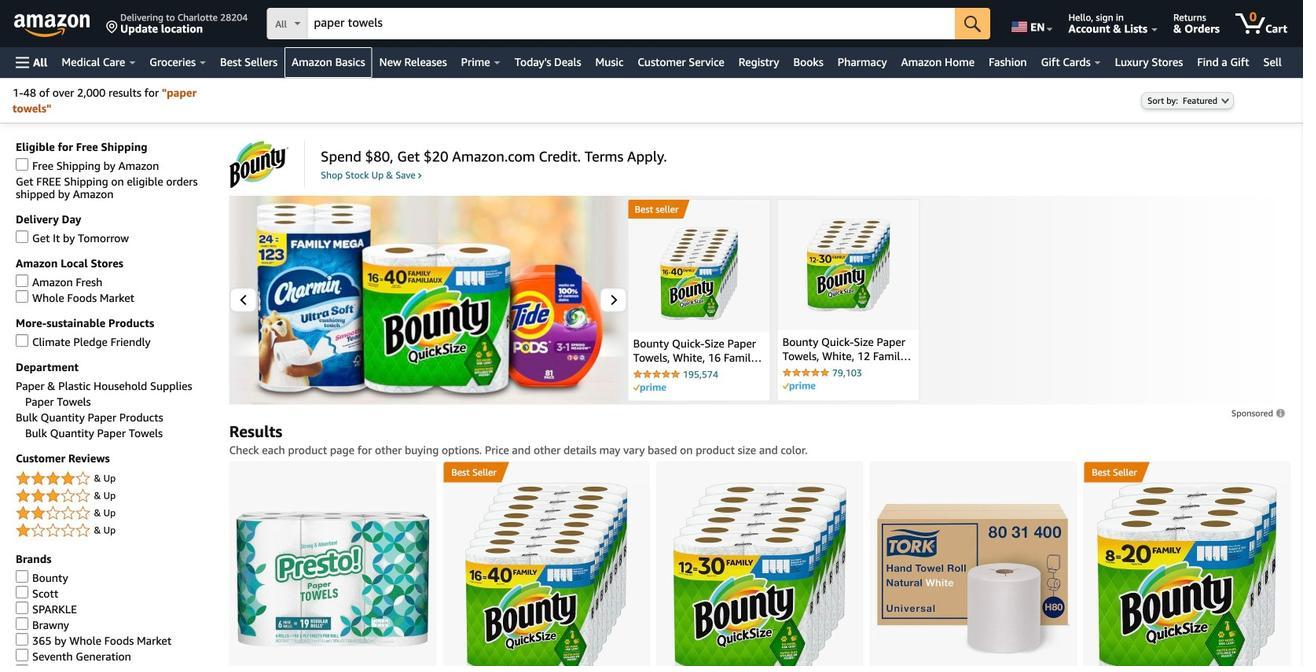Task type: locate. For each thing, give the bounding box(es) containing it.
navigation navigation
[[0, 0, 1304, 78]]

0 horizontal spatial group
[[444, 462, 502, 482]]

1 horizontal spatial eligible for prime. image
[[783, 382, 816, 391]]

Search Amazon text field
[[308, 9, 956, 39]]

1 group from the left
[[444, 462, 502, 482]]

None search field
[[267, 8, 991, 41]]

1 horizontal spatial group
[[1085, 462, 1143, 482]]

5 checkbox image from the top
[[16, 633, 28, 646]]

sponsored ad - amazon brand - presto! flex-a-size paper towels, 158 sheet huge roll, 6 rolls, equivalent to 19 regular rol... image
[[236, 512, 430, 646]]

eligible for prime. image
[[783, 382, 816, 391], [634, 383, 667, 393]]

amazon image
[[14, 14, 90, 38]]

0 horizontal spatial eligible for prime. image
[[634, 383, 667, 393]]

None submit
[[956, 8, 991, 39]]

sponsored ad - bounty quick-size paper towels, white, 16 family rolls = 40 regular rolls image
[[466, 482, 628, 666]]

3 checkbox image from the top
[[16, 570, 28, 583]]

2 checkbox image from the top
[[16, 274, 28, 287]]

1 checkbox image from the top
[[16, 230, 28, 243]]

4 stars & up element
[[16, 470, 214, 488]]

6 checkbox image from the top
[[16, 665, 28, 666]]

checkbox image
[[16, 230, 28, 243], [16, 290, 28, 303], [16, 570, 28, 583], [16, 586, 28, 598], [16, 602, 28, 614], [16, 665, 28, 666]]

group
[[444, 462, 502, 482], [1085, 462, 1143, 482]]

group for bounty quick size paper towels, white, 8 family rolls = 20 regular rolls image
[[1085, 462, 1143, 482]]

checkbox image
[[16, 158, 28, 171], [16, 274, 28, 287], [16, 334, 28, 347], [16, 617, 28, 630], [16, 633, 28, 646], [16, 649, 28, 661]]

sponsored ad - bounty quick-size paper towels, white, 12 family rolls = 30 regular rolls image
[[674, 482, 847, 666]]

group for sponsored ad - bounty quick-size paper towels, white, 16 family rolls = 40 regular rolls image
[[444, 462, 502, 482]]

none search field inside the navigation navigation
[[267, 8, 991, 41]]

2 group from the left
[[1085, 462, 1143, 482]]

4 checkbox image from the top
[[16, 586, 28, 598]]



Task type: vqa. For each thing, say whether or not it's contained in the screenshot.
sound inside Great sound quality affordable price
no



Task type: describe. For each thing, give the bounding box(es) containing it.
bounty quick size paper towels, white, 8 family rolls = 20 regular rolls image
[[1098, 482, 1277, 666]]

2 stars & up element
[[16, 504, 214, 523]]

1 checkbox image from the top
[[16, 158, 28, 171]]

2 checkbox image from the top
[[16, 290, 28, 303]]

dropdown image
[[1222, 98, 1230, 104]]

5 checkbox image from the top
[[16, 602, 28, 614]]

3 checkbox image from the top
[[16, 334, 28, 347]]

6 checkbox image from the top
[[16, 649, 28, 661]]

none submit inside search field
[[956, 8, 991, 39]]

4 checkbox image from the top
[[16, 617, 28, 630]]

3 stars & up element
[[16, 487, 214, 506]]

1 star & up element
[[16, 521, 214, 540]]

sponsored ad - tork hand towel roll natural white h80, universal, 100% recycled fiber, 6 rolls x 800 ft, 8031400, 6 count... image
[[877, 504, 1071, 654]]



